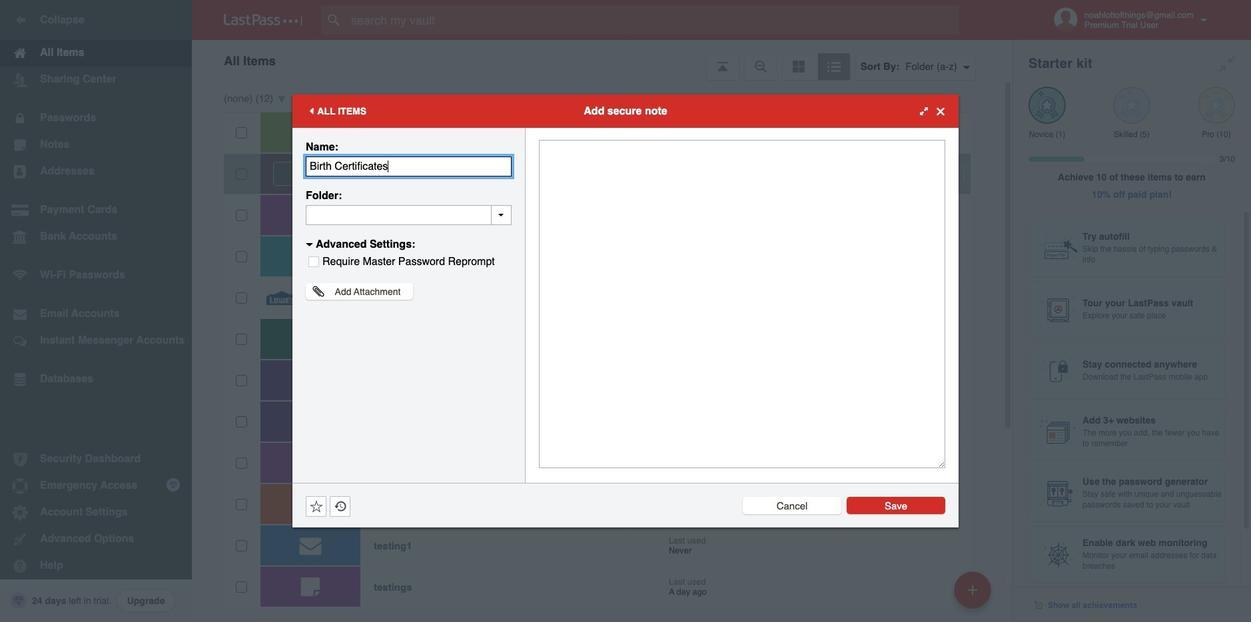 Task type: locate. For each thing, give the bounding box(es) containing it.
new item image
[[969, 586, 978, 595]]

main navigation navigation
[[0, 0, 192, 623]]

None text field
[[539, 140, 946, 469], [306, 157, 512, 177], [306, 205, 512, 225], [539, 140, 946, 469], [306, 157, 512, 177], [306, 205, 512, 225]]

dialog
[[293, 95, 959, 528]]

Search search field
[[321, 5, 986, 35]]



Task type: vqa. For each thing, say whether or not it's contained in the screenshot.
Caret Right icon
no



Task type: describe. For each thing, give the bounding box(es) containing it.
lastpass image
[[224, 14, 303, 26]]

search my vault text field
[[321, 5, 986, 35]]

new item navigation
[[950, 568, 1000, 623]]

vault options navigation
[[192, 40, 1013, 80]]



